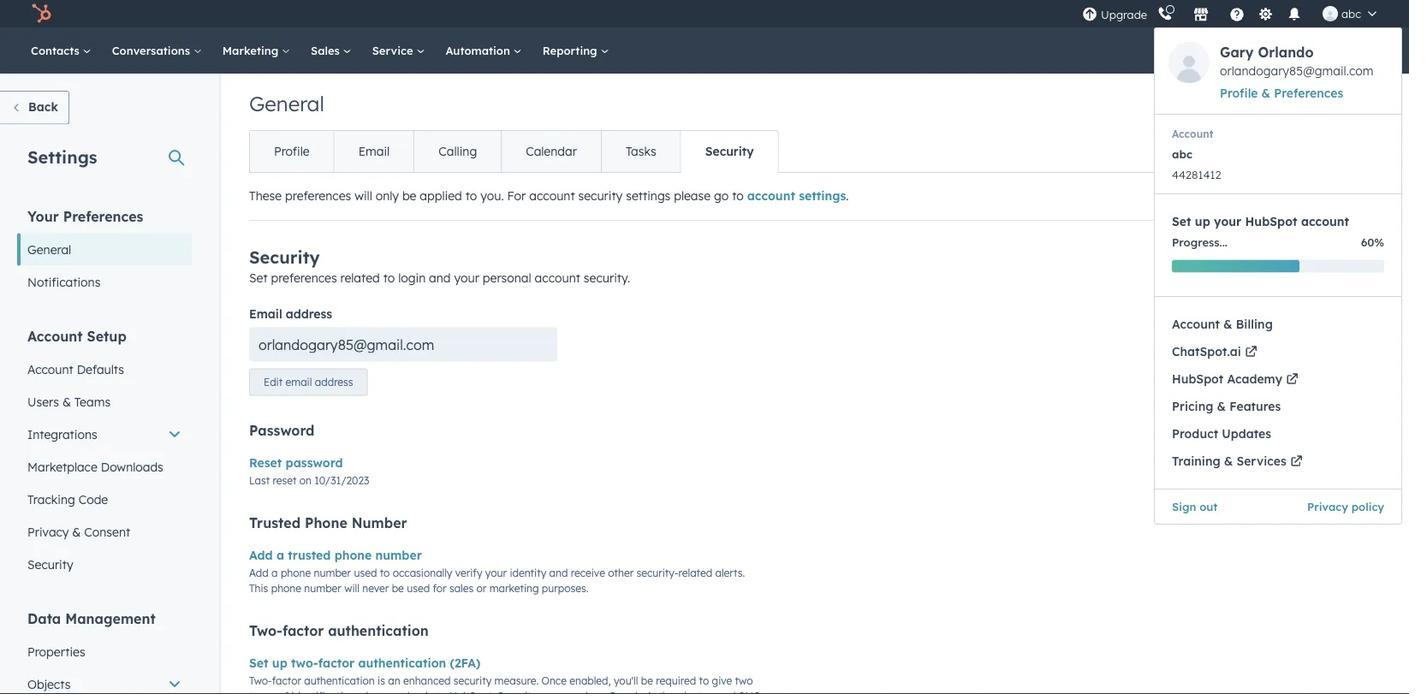 Task type: locate. For each thing, give the bounding box(es) containing it.
1 horizontal spatial email
[[359, 144, 390, 159]]

1 vertical spatial security
[[454, 675, 492, 688]]

Email address text field
[[249, 328, 558, 362]]

0 vertical spatial be
[[402, 188, 417, 203]]

and
[[429, 271, 451, 286], [550, 567, 568, 580], [718, 690, 736, 695]]

users & teams link
[[17, 386, 192, 418]]

data management
[[27, 610, 156, 627]]

factor
[[283, 622, 324, 639], [318, 656, 355, 671], [272, 675, 302, 688]]

0 vertical spatial general
[[249, 91, 325, 116]]

settings
[[626, 188, 671, 203], [799, 188, 847, 203]]

gary orlando image left 'abc'
[[1323, 6, 1339, 21]]

your up the or
[[486, 567, 507, 580]]

be right only
[[402, 188, 417, 203]]

0 vertical spatial link opens in a new window image
[[1246, 346, 1257, 357]]

1 horizontal spatial profile
[[1221, 86, 1259, 101]]

1 horizontal spatial gary orlando image
[[1323, 6, 1339, 21]]

2 vertical spatial set
[[249, 656, 269, 671]]

10/31/2023
[[315, 474, 370, 487]]

notifications image
[[1288, 8, 1303, 23]]

your left personal
[[454, 271, 480, 286]]

security link
[[681, 131, 778, 172], [17, 549, 192, 581]]

link opens in a new window image
[[1287, 373, 1299, 385]]

phone
[[335, 548, 372, 563], [281, 567, 311, 580], [271, 582, 302, 595]]

1 horizontal spatial and
[[550, 567, 568, 580]]

2 two- from the top
[[249, 675, 272, 688]]

account up account defaults
[[27, 328, 83, 345]]

0 vertical spatial factor
[[283, 622, 324, 639]]

a down trusted at bottom
[[272, 567, 278, 580]]

you
[[387, 690, 405, 695]]

account inside abc menu
[[1302, 214, 1350, 229]]

security inside set up two-factor authentication (2fa) two-factor authentication is an enhanced security measure. once enabled, you'll be required to give two types of identification when you log in to hubspot. security apps, such as google authenticator, and sm
[[454, 675, 492, 688]]

preferences
[[1275, 86, 1344, 101], [63, 208, 143, 225]]

1 vertical spatial hubspot
[[1173, 372, 1224, 387]]

be inside add a trusted phone number add a phone number used to occasionally verify your identity and receive other security-related alerts. this phone number will never be used for sales or marketing purposes.
[[392, 582, 404, 595]]

0 vertical spatial a
[[277, 548, 284, 563]]

0 vertical spatial two-
[[249, 622, 283, 639]]

reset password button
[[249, 453, 343, 473]]

your up progress...
[[1215, 214, 1242, 229]]

0 vertical spatial security link
[[681, 131, 778, 172]]

phone
[[305, 514, 348, 531]]

60%
[[1362, 235, 1385, 249]]

authentication up an
[[358, 656, 447, 671]]

reporting
[[543, 43, 601, 57]]

to up never
[[380, 567, 390, 580]]

security link up go
[[681, 131, 778, 172]]

preferences inside security set preferences related to login and your personal account security.
[[271, 271, 337, 286]]

and right "login" at left top
[[429, 271, 451, 286]]

0 vertical spatial used
[[354, 567, 377, 580]]

0 horizontal spatial profile
[[274, 144, 310, 159]]

1 vertical spatial up
[[272, 656, 288, 671]]

security inside security set preferences related to login and your personal account security.
[[249, 247, 320, 268]]

1 vertical spatial related
[[679, 567, 713, 580]]

account inside abc menu
[[1173, 317, 1221, 332]]

1 vertical spatial add
[[249, 567, 269, 580]]

1 two- from the top
[[249, 622, 283, 639]]

gary orlando image
[[1323, 6, 1339, 21], [1169, 42, 1210, 83]]

or
[[477, 582, 487, 595]]

& right users
[[62, 394, 71, 409]]

email
[[286, 376, 312, 389]]

related left alerts.
[[679, 567, 713, 580]]

be right never
[[392, 582, 404, 595]]

password
[[249, 422, 315, 439]]

updates
[[1223, 427, 1272, 442]]

1 horizontal spatial related
[[679, 567, 713, 580]]

0 vertical spatial gary orlando image
[[1323, 6, 1339, 21]]

& for users & teams
[[62, 394, 71, 409]]

a left trusted
[[277, 548, 284, 563]]

1 vertical spatial set
[[249, 271, 268, 286]]

0 vertical spatial will
[[355, 188, 372, 203]]

tracking
[[27, 492, 75, 507]]

add a trusted phone number add a phone number used to occasionally verify your identity and receive other security-related alerts. this phone number will never be used for sales or marketing purposes.
[[249, 548, 745, 595]]

teams
[[74, 394, 111, 409]]

security link down consent
[[17, 549, 192, 581]]

set inside abc menu
[[1173, 214, 1192, 229]]

set up the email address
[[249, 271, 268, 286]]

enhanced
[[403, 675, 451, 688]]

objects button
[[17, 669, 192, 695]]

0 horizontal spatial your
[[454, 271, 480, 286]]

1 vertical spatial profile
[[274, 144, 310, 159]]

0 horizontal spatial and
[[429, 271, 451, 286]]

a
[[277, 548, 284, 563], [272, 567, 278, 580]]

trusted phone number
[[249, 514, 407, 531]]

2 add from the top
[[249, 567, 269, 580]]

0 horizontal spatial preferences
[[63, 208, 143, 225]]

1 vertical spatial be
[[392, 582, 404, 595]]

& down product updates
[[1225, 454, 1234, 469]]

related left "login" at left top
[[341, 271, 380, 286]]

1 vertical spatial general
[[27, 242, 71, 257]]

account inside security set preferences related to login and your personal account security.
[[535, 271, 581, 286]]

and inside add a trusted phone number add a phone number used to occasionally verify your identity and receive other security-related alerts. this phone number will never be used for sales or marketing purposes.
[[550, 567, 568, 580]]

0 horizontal spatial email
[[249, 306, 282, 321]]

you.
[[481, 188, 504, 203]]

1 vertical spatial two-
[[249, 675, 272, 688]]

gary orlando menu item
[[1155, 0, 1403, 525]]

sales
[[311, 43, 343, 57]]

two
[[735, 675, 753, 688]]

two- down this
[[249, 622, 283, 639]]

1 vertical spatial and
[[550, 567, 568, 580]]

0 vertical spatial and
[[429, 271, 451, 286]]

pricing & features
[[1173, 399, 1282, 414]]

0 horizontal spatial used
[[354, 567, 377, 580]]

security up hubspot.
[[454, 675, 492, 688]]

factor up two-
[[283, 622, 324, 639]]

1 horizontal spatial general
[[249, 91, 325, 116]]

account setup element
[[17, 327, 192, 581]]

set
[[1173, 214, 1192, 229], [249, 271, 268, 286], [249, 656, 269, 671]]

2 vertical spatial and
[[718, 690, 736, 695]]

1 horizontal spatial settings
[[799, 188, 847, 203]]

abc button
[[1313, 0, 1388, 27]]

notifications link
[[17, 266, 192, 299]]

0 horizontal spatial privacy
[[27, 525, 69, 540]]

up inside set up two-factor authentication (2fa) two-factor authentication is an enhanced security measure. once enabled, you'll be required to give two types of identification when you log in to hubspot. security apps, such as google authenticator, and sm
[[272, 656, 288, 671]]

phone up never
[[335, 548, 372, 563]]

0 vertical spatial add
[[249, 548, 273, 563]]

1 add from the top
[[249, 548, 273, 563]]

factor up of on the left bottom of page
[[272, 675, 302, 688]]

email
[[359, 144, 390, 159], [249, 306, 282, 321]]

1 horizontal spatial security link
[[681, 131, 778, 172]]

used up never
[[354, 567, 377, 580]]

be
[[402, 188, 417, 203], [392, 582, 404, 595], [641, 675, 654, 688]]

navigation containing profile
[[249, 130, 779, 173]]

security down privacy & consent
[[27, 557, 73, 572]]

login
[[398, 271, 426, 286]]

navigation
[[249, 130, 779, 173]]

2 settings from the left
[[799, 188, 847, 203]]

link opens in a new window image down product updates 'link'
[[1292, 456, 1303, 467]]

marketing
[[490, 582, 539, 595]]

preferences up general link
[[63, 208, 143, 225]]

1 vertical spatial gary orlando image
[[1169, 42, 1210, 83]]

reset
[[249, 455, 282, 470]]

and up purposes.
[[550, 567, 568, 580]]

privacy inside abc menu
[[1308, 500, 1349, 514]]

setup
[[87, 328, 127, 345]]

edit
[[264, 376, 283, 389]]

factor up identification on the left bottom
[[318, 656, 355, 671]]

set up two-factor authentication (2fa) two-factor authentication is an enhanced security measure. once enabled, you'll be required to give two types of identification when you log in to hubspot. security apps, such as google authenticator, and sm
[[249, 656, 760, 695]]

2 vertical spatial factor
[[272, 675, 302, 688]]

these preferences will only be applied to you. for account security settings please go to account settings .
[[249, 188, 849, 203]]

security down "measure." on the bottom
[[498, 690, 537, 695]]

1 vertical spatial will
[[345, 582, 360, 595]]

1 vertical spatial privacy
[[27, 525, 69, 540]]

0 vertical spatial email
[[359, 144, 390, 159]]

2 vertical spatial be
[[641, 675, 654, 688]]

address up edit email address
[[286, 306, 332, 321]]

reset
[[273, 474, 297, 487]]

& down orlandogary85@gmail.com
[[1262, 86, 1271, 101]]

0 vertical spatial set
[[1173, 214, 1192, 229]]

profile down gary
[[1221, 86, 1259, 101]]

0 horizontal spatial related
[[341, 271, 380, 286]]

preferences down profile link
[[285, 188, 351, 203]]

0 vertical spatial up
[[1196, 214, 1211, 229]]

security inside set up two-factor authentication (2fa) two-factor authentication is an enhanced security measure. once enabled, you'll be required to give two types of identification when you log in to hubspot. security apps, such as google authenticator, and sm
[[498, 690, 537, 695]]

number
[[376, 548, 422, 563], [314, 567, 351, 580], [304, 582, 342, 595]]

privacy down tracking
[[27, 525, 69, 540]]

authentication up set up two-factor authentication (2fa) button at the left of the page
[[328, 622, 429, 639]]

privacy & consent
[[27, 525, 130, 540]]

profile
[[1221, 86, 1259, 101], [274, 144, 310, 159]]

used down occasionally
[[407, 582, 430, 595]]

set for set up your hubspot account
[[1173, 214, 1192, 229]]

preferences
[[285, 188, 351, 203], [271, 271, 337, 286]]

calling
[[439, 144, 477, 159]]

security down tasks link
[[579, 188, 623, 203]]

privacy left policy
[[1308, 500, 1349, 514]]

2 vertical spatial your
[[486, 567, 507, 580]]

address right email
[[315, 376, 353, 389]]

gary orlando image down marketplaces icon
[[1169, 42, 1210, 83]]

set inside set up two-factor authentication (2fa) two-factor authentication is an enhanced security measure. once enabled, you'll be required to give two types of identification when you log in to hubspot. security apps, such as google authenticator, and sm
[[249, 656, 269, 671]]

two- up types
[[249, 675, 272, 688]]

up for two-
[[272, 656, 288, 671]]

preferences down orlandogary85@gmail.com
[[1275, 86, 1344, 101]]

0 vertical spatial your
[[1215, 214, 1242, 229]]

security.
[[584, 271, 631, 286]]

email up edit
[[249, 306, 282, 321]]

security up the email address
[[249, 247, 320, 268]]

general down your at left top
[[27, 242, 71, 257]]

0 vertical spatial preferences
[[1275, 86, 1344, 101]]

authentication up identification on the left bottom
[[304, 675, 375, 688]]

1 horizontal spatial link opens in a new window image
[[1292, 456, 1303, 467]]

phone down trusted
[[281, 567, 311, 580]]

contacts
[[31, 43, 83, 57]]

other
[[608, 567, 634, 580]]

your inside add a trusted phone number add a phone number used to occasionally verify your identity and receive other security-related alerts. this phone number will never be used for sales or marketing purposes.
[[486, 567, 507, 580]]

0 vertical spatial profile
[[1221, 86, 1259, 101]]

such
[[570, 690, 592, 695]]

abc menu
[[1155, 27, 1403, 525]]

& left consent
[[72, 525, 81, 540]]

calling link
[[414, 131, 501, 172]]

sign out
[[1173, 500, 1218, 514]]

services
[[1237, 454, 1287, 469]]

account up chatspot.ai
[[1173, 317, 1221, 332]]

back link
[[0, 91, 69, 125]]

0 vertical spatial address
[[286, 306, 332, 321]]

set up progress...
[[1173, 214, 1192, 229]]

to left "login" at left top
[[383, 271, 395, 286]]

0 vertical spatial security
[[579, 188, 623, 203]]

1 vertical spatial security link
[[17, 549, 192, 581]]

email for email
[[359, 144, 390, 159]]

account
[[530, 188, 575, 203], [748, 188, 796, 203], [1302, 214, 1350, 229], [535, 271, 581, 286]]

1 horizontal spatial preferences
[[1275, 86, 1344, 101]]

1 horizontal spatial used
[[407, 582, 430, 595]]

1 horizontal spatial your
[[486, 567, 507, 580]]

1 vertical spatial authentication
[[358, 656, 447, 671]]

1 vertical spatial email
[[249, 306, 282, 321]]

and down give
[[718, 690, 736, 695]]

billing
[[1237, 317, 1274, 332]]

2 horizontal spatial your
[[1215, 214, 1242, 229]]

number
[[352, 514, 407, 531]]

profile inside the gary orlando orlandogary85@gmail.com profile & preferences
[[1221, 86, 1259, 101]]

1 vertical spatial link opens in a new window image
[[1292, 456, 1303, 467]]

will left never
[[345, 582, 360, 595]]

link opens in a new window image down billing
[[1246, 346, 1257, 357]]

1 settings from the left
[[626, 188, 671, 203]]

account for account setup
[[27, 328, 83, 345]]

your
[[27, 208, 59, 225]]

link opens in a new window image for chatspot.ai
[[1246, 346, 1257, 357]]

privacy policy
[[1308, 500, 1385, 514]]

account up users
[[27, 362, 73, 377]]

phone right this
[[271, 582, 302, 595]]

0 horizontal spatial gary orlando image
[[1169, 42, 1210, 83]]

used
[[354, 567, 377, 580], [407, 582, 430, 595]]

profile up these
[[274, 144, 310, 159]]

0 vertical spatial number
[[376, 548, 422, 563]]

1 vertical spatial preferences
[[63, 208, 143, 225]]

up left two-
[[272, 656, 288, 671]]

identification
[[291, 690, 356, 695]]

1 horizontal spatial hubspot
[[1246, 214, 1298, 229]]

settings link
[[1256, 5, 1277, 23]]

general up profile link
[[249, 91, 325, 116]]

be right you'll
[[641, 675, 654, 688]]

preferences up the email address
[[271, 271, 337, 286]]

email up only
[[359, 144, 390, 159]]

training
[[1173, 454, 1221, 469]]

1 horizontal spatial privacy
[[1308, 500, 1349, 514]]

security
[[579, 188, 623, 203], [454, 675, 492, 688]]

data
[[27, 610, 61, 627]]

1 vertical spatial factor
[[318, 656, 355, 671]]

help image
[[1230, 8, 1246, 23]]

0 vertical spatial preferences
[[285, 188, 351, 203]]

0 horizontal spatial settings
[[626, 188, 671, 203]]

1 vertical spatial your
[[454, 271, 480, 286]]

& left billing
[[1224, 317, 1233, 332]]

will left only
[[355, 188, 372, 203]]

0 horizontal spatial link opens in a new window image
[[1246, 346, 1257, 357]]

receive
[[571, 567, 606, 580]]

account settings link
[[748, 188, 847, 203]]

2 horizontal spatial and
[[718, 690, 736, 695]]

0 vertical spatial privacy
[[1308, 500, 1349, 514]]

1 vertical spatial preferences
[[271, 271, 337, 286]]

add
[[249, 548, 273, 563], [249, 567, 269, 580]]

0 vertical spatial related
[[341, 271, 380, 286]]

gary orlando image inside abc popup button
[[1323, 6, 1339, 21]]

edit email address button
[[249, 369, 368, 396]]

link opens in a new window image
[[1246, 346, 1257, 357], [1292, 456, 1303, 467]]

0 horizontal spatial up
[[272, 656, 288, 671]]

up up progress...
[[1196, 214, 1211, 229]]

0 horizontal spatial security link
[[17, 549, 192, 581]]

0 horizontal spatial general
[[27, 242, 71, 257]]

settings image
[[1259, 7, 1274, 23]]

your inside abc menu
[[1215, 214, 1242, 229]]

calendar
[[526, 144, 577, 159]]

account for account & billing
[[1173, 317, 1221, 332]]

account defaults
[[27, 362, 124, 377]]

0 horizontal spatial security
[[454, 675, 492, 688]]

reporting link
[[533, 27, 620, 74]]

address
[[286, 306, 332, 321], [315, 376, 353, 389]]

contacts link
[[21, 27, 102, 74]]

out
[[1200, 500, 1218, 514]]

1 vertical spatial address
[[315, 376, 353, 389]]

to right go
[[733, 188, 744, 203]]

general inside your preferences element
[[27, 242, 71, 257]]

1 vertical spatial phone
[[281, 567, 311, 580]]

account
[[1173, 317, 1221, 332], [27, 328, 83, 345], [27, 362, 73, 377]]

1 horizontal spatial up
[[1196, 214, 1211, 229]]

marketplaces image
[[1194, 8, 1210, 23]]

set up types
[[249, 656, 269, 671]]

privacy inside account setup element
[[27, 525, 69, 540]]

& up product updates
[[1218, 399, 1227, 414]]

up inside abc menu
[[1196, 214, 1211, 229]]

service
[[372, 43, 417, 57]]

email for email address
[[249, 306, 282, 321]]



Task type: describe. For each thing, give the bounding box(es) containing it.
email address
[[249, 306, 332, 321]]

2 vertical spatial authentication
[[304, 675, 375, 688]]

calling icon image
[[1158, 7, 1174, 22]]

1 vertical spatial used
[[407, 582, 430, 595]]

of
[[279, 690, 289, 695]]

data management element
[[17, 609, 192, 695]]

never
[[363, 582, 389, 595]]

privacy for privacy & consent
[[27, 525, 69, 540]]

orlandogary85@gmail.com
[[1221, 63, 1374, 78]]

hubspot academy
[[1173, 372, 1283, 387]]

trusted
[[288, 548, 331, 563]]

account for account defaults
[[27, 362, 73, 377]]

pricing & features link
[[1156, 393, 1402, 421]]

marketing
[[223, 43, 282, 57]]

privacy & consent link
[[17, 516, 192, 549]]

security set preferences related to login and your personal account security.
[[249, 247, 631, 286]]

conversations link
[[102, 27, 212, 74]]

once
[[542, 675, 567, 688]]

(2fa)
[[450, 656, 481, 671]]

Search HubSpot search field
[[1169, 36, 1379, 65]]

1 vertical spatial a
[[272, 567, 278, 580]]

address inside button
[[315, 376, 353, 389]]

& for pricing & features
[[1218, 399, 1227, 414]]

related inside security set preferences related to login and your personal account security.
[[341, 271, 380, 286]]

upgrade
[[1102, 8, 1148, 22]]

gary orlando image inside abc menu
[[1169, 42, 1210, 83]]

identity
[[510, 567, 547, 580]]

go
[[714, 188, 729, 203]]

.
[[847, 188, 849, 203]]

gary
[[1221, 44, 1255, 61]]

notifications button
[[1281, 0, 1310, 27]]

tracking code link
[[17, 484, 192, 516]]

preferences inside the gary orlando orlandogary85@gmail.com profile & preferences
[[1275, 86, 1344, 101]]

properties link
[[17, 636, 192, 669]]

progress...
[[1173, 235, 1228, 249]]

up for your
[[1196, 214, 1211, 229]]

management
[[65, 610, 156, 627]]

apps,
[[540, 690, 567, 695]]

security up go
[[706, 144, 754, 159]]

hubspot image
[[31, 3, 51, 24]]

is
[[378, 675, 385, 688]]

& for privacy & consent
[[72, 525, 81, 540]]

to inside security set preferences related to login and your personal account security.
[[383, 271, 395, 286]]

personal
[[483, 271, 532, 286]]

2 vertical spatial number
[[304, 582, 342, 595]]

be inside set up two-factor authentication (2fa) two-factor authentication is an enhanced security measure. once enabled, you'll be required to give two types of identification when you log in to hubspot. security apps, such as google authenticator, and sm
[[641, 675, 654, 688]]

1 horizontal spatial security
[[579, 188, 623, 203]]

abc
[[1342, 6, 1362, 21]]

tasks link
[[601, 131, 681, 172]]

sign out link
[[1173, 497, 1218, 517]]

security inside account setup element
[[27, 557, 73, 572]]

product updates
[[1173, 427, 1272, 442]]

2 vertical spatial phone
[[271, 582, 302, 595]]

edit email address
[[264, 376, 353, 389]]

set for set up two-factor authentication (2fa) two-factor authentication is an enhanced security measure. once enabled, you'll be required to give two types of identification when you log in to hubspot. security apps, such as google authenticator, and sm
[[249, 656, 269, 671]]

account & billing link
[[1156, 311, 1402, 338]]

marketplaces button
[[1184, 0, 1220, 27]]

log
[[408, 690, 423, 695]]

0 horizontal spatial hubspot
[[1173, 372, 1224, 387]]

objects
[[27, 677, 71, 692]]

& inside the gary orlando orlandogary85@gmail.com profile & preferences
[[1262, 86, 1271, 101]]

0 vertical spatial authentication
[[328, 622, 429, 639]]

upgrade image
[[1083, 7, 1098, 23]]

automation link
[[436, 27, 533, 74]]

set inside security set preferences related to login and your personal account security.
[[249, 271, 268, 286]]

consent
[[84, 525, 130, 540]]

to inside add a trusted phone number add a phone number used to occasionally verify your identity and receive other security-related alerts. this phone number will never be used for sales or marketing purposes.
[[380, 567, 390, 580]]

email link
[[334, 131, 414, 172]]

pricing
[[1173, 399, 1214, 414]]

gary orlando menu
[[1081, 0, 1403, 525]]

related inside add a trusted phone number add a phone number used to occasionally verify your identity and receive other security-related alerts. this phone number will never be used for sales or marketing purposes.
[[679, 567, 713, 580]]

will inside add a trusted phone number add a phone number used to occasionally verify your identity and receive other security-related alerts. this phone number will never be used for sales or marketing purposes.
[[345, 582, 360, 595]]

& for training & services
[[1225, 454, 1234, 469]]

applied
[[420, 188, 462, 203]]

and inside set up two-factor authentication (2fa) two-factor authentication is an enhanced security measure. once enabled, you'll be required to give two types of identification when you log in to hubspot. security apps, such as google authenticator, and sm
[[718, 690, 736, 695]]

tasks
[[626, 144, 657, 159]]

notifications
[[27, 275, 101, 290]]

you'll
[[614, 675, 639, 688]]

two-factor authentication
[[249, 622, 429, 639]]

marketplace downloads link
[[17, 451, 192, 484]]

& for account & billing
[[1224, 317, 1233, 332]]

occasionally
[[393, 567, 453, 580]]

link opens in a new window image for training & services
[[1292, 456, 1303, 467]]

to right in
[[437, 690, 447, 695]]

your preferences
[[27, 208, 143, 225]]

to left give
[[699, 675, 709, 688]]

types
[[249, 690, 276, 695]]

defaults
[[77, 362, 124, 377]]

conversations
[[112, 43, 193, 57]]

orlando
[[1259, 44, 1315, 61]]

1 vertical spatial number
[[314, 567, 351, 580]]

sales
[[450, 582, 474, 595]]

to left you.
[[466, 188, 477, 203]]

password
[[286, 455, 343, 470]]

features
[[1230, 399, 1282, 414]]

your inside security set preferences related to login and your personal account security.
[[454, 271, 480, 286]]

sales link
[[301, 27, 362, 74]]

reset password last reset on 10/31/2023
[[249, 455, 370, 487]]

when
[[359, 690, 384, 695]]

code
[[79, 492, 108, 507]]

verify
[[455, 567, 483, 580]]

product
[[1173, 427, 1219, 442]]

sign
[[1173, 500, 1197, 514]]

account & billing
[[1173, 317, 1274, 332]]

set up two-factor authentication (2fa) button
[[249, 653, 481, 674]]

an
[[388, 675, 401, 688]]

policy
[[1352, 500, 1385, 514]]

settings
[[27, 146, 97, 167]]

0 vertical spatial phone
[[335, 548, 372, 563]]

tracking code
[[27, 492, 108, 507]]

authenticator,
[[646, 690, 715, 695]]

privacy for privacy policy
[[1308, 500, 1349, 514]]

marketplace
[[27, 460, 98, 475]]

properties
[[27, 645, 85, 660]]

marketing link
[[212, 27, 301, 74]]

two- inside set up two-factor authentication (2fa) two-factor authentication is an enhanced security measure. once enabled, you'll be required to give two types of identification when you log in to hubspot. security apps, such as google authenticator, and sm
[[249, 675, 272, 688]]

your preferences element
[[17, 207, 192, 299]]

only
[[376, 188, 399, 203]]

0 vertical spatial hubspot
[[1246, 214, 1298, 229]]

and inside security set preferences related to login and your personal account security.
[[429, 271, 451, 286]]

users
[[27, 394, 59, 409]]

back
[[28, 99, 58, 114]]



Task type: vqa. For each thing, say whether or not it's contained in the screenshot.


